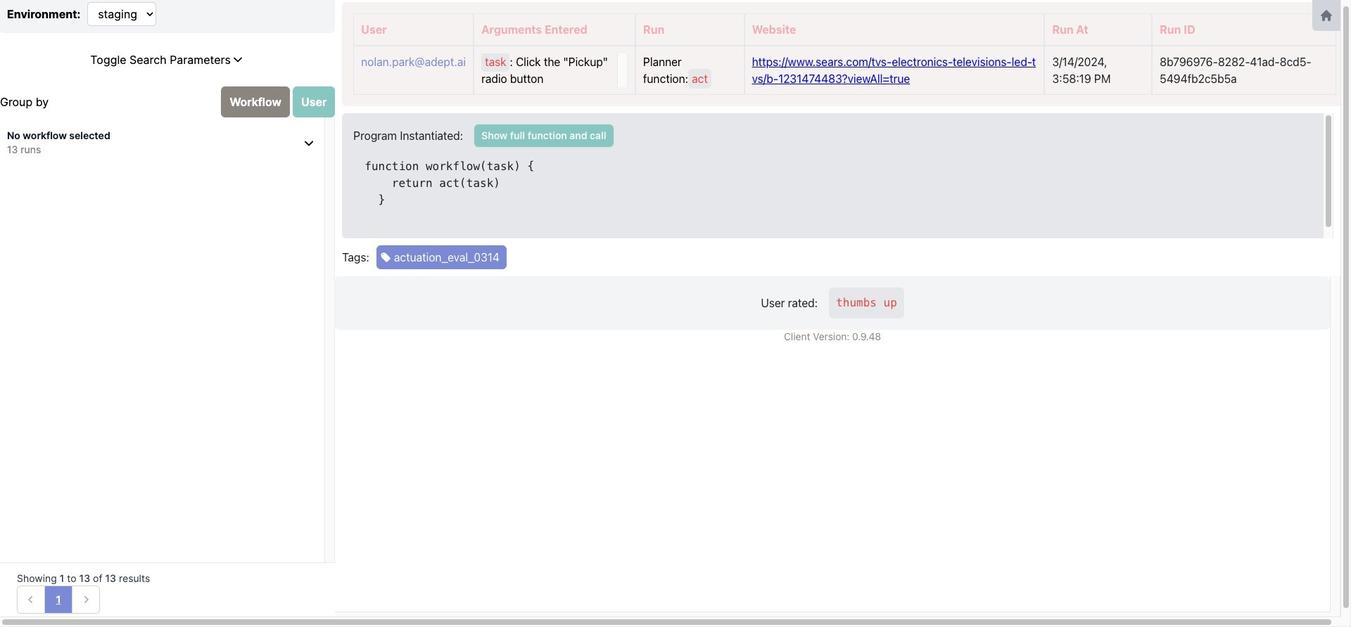 Task type: locate. For each thing, give the bounding box(es) containing it.
pagination element
[[17, 591, 100, 619]]



